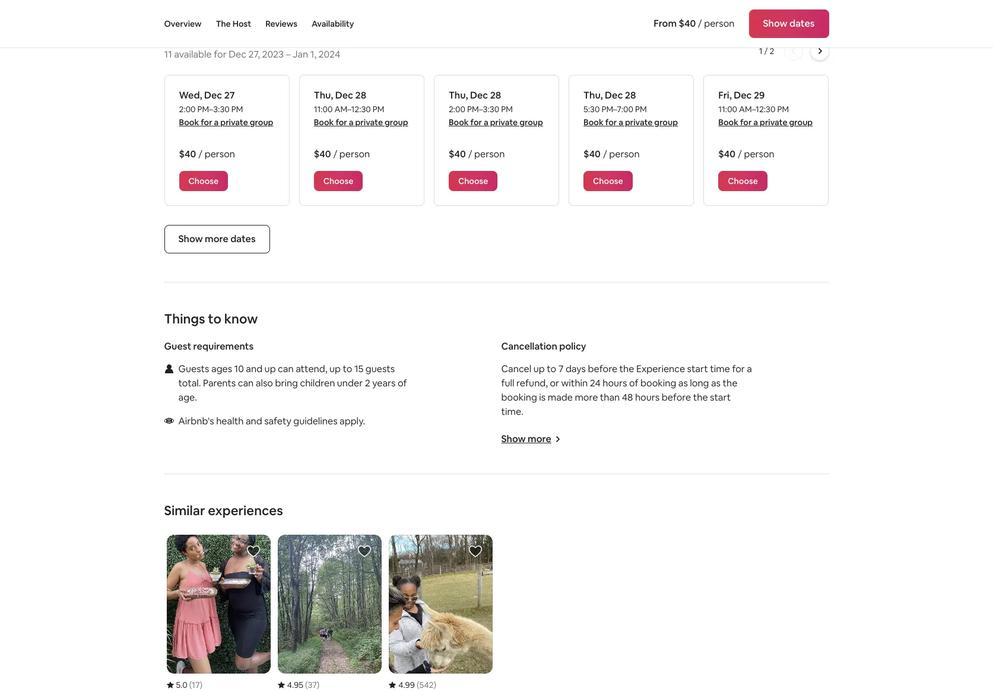 Task type: vqa. For each thing, say whether or not it's contained in the screenshot.
information at bottom left
no



Task type: locate. For each thing, give the bounding box(es) containing it.
person for fri, dec 29 11:00 am–12:30 pm book for a private group
[[744, 148, 774, 160]]

1 horizontal spatial show
[[501, 433, 526, 445]]

) inside buy one get one, bear rock mountain boulder hike group
[[317, 679, 320, 690]]

am–12:30 inside "fri, dec 29 11:00 am–12:30 pm book for a private group"
[[739, 104, 775, 115]]

$40 / person down the pm–7:00
[[584, 148, 640, 160]]

of right years
[[398, 377, 407, 389]]

1 2:00 from the left
[[179, 104, 196, 115]]

) right 4.95
[[317, 679, 320, 690]]

available up 2023
[[247, 28, 300, 44]]

group
[[250, 117, 273, 128], [385, 117, 408, 128], [519, 117, 543, 128], [654, 117, 678, 128], [789, 117, 813, 128]]

group for fri, dec 29 11:00 am–12:30 pm book for a private group
[[789, 117, 813, 128]]

before
[[588, 363, 617, 375], [662, 391, 691, 404]]

0 horizontal spatial of
[[398, 377, 407, 389]]

0 horizontal spatial more
[[205, 233, 228, 245]]

2 inside guests ages 10 and up can attend, up to 15 guests total. parents can also bring children under 2 years of age.
[[365, 377, 370, 389]]

for inside thu, dec 28 11:00 am–12:30 pm book for a private group
[[336, 117, 347, 128]]

pm–3:30
[[197, 104, 230, 115], [467, 104, 499, 115]]

pm inside thu, dec 28 5:30 pm–7:00 pm book for a private group
[[635, 104, 647, 115]]

$40 for thu, dec 28 5:30 pm–7:00 pm book for a private group
[[584, 148, 601, 160]]

dec
[[229, 48, 246, 61], [204, 89, 222, 101], [335, 89, 353, 101], [470, 89, 488, 101], [605, 89, 623, 101], [734, 89, 752, 101]]

/ down wed, dec 27 2:00 pm–3:30 pm book for a private group
[[198, 148, 203, 160]]

5 book from the left
[[718, 117, 738, 128]]

a inside thu, dec 28 11:00 am–12:30 pm book for a private group
[[349, 117, 354, 128]]

pm inside thu, dec 28 2:00 pm–3:30 pm book for a private group
[[501, 104, 513, 115]]

3 28 from the left
[[625, 89, 636, 101]]

parents
[[203, 377, 236, 389]]

2:00 inside thu, dec 28 2:00 pm–3:30 pm book for a private group
[[449, 104, 465, 115]]

pm–3:30 inside thu, dec 28 2:00 pm–3:30 pm book for a private group
[[467, 104, 499, 115]]

/ for fri, dec 29 11:00 am–12:30 pm book for a private group
[[738, 148, 742, 160]]

as down time
[[711, 377, 721, 389]]

11:00 for fri,
[[718, 104, 737, 115]]

1 up from the left
[[265, 363, 276, 375]]

1 horizontal spatial thu,
[[449, 89, 468, 101]]

2:00 inside wed, dec 27 2:00 pm–3:30 pm book for a private group
[[179, 104, 196, 115]]

2 2:00 from the left
[[449, 104, 465, 115]]

2 book for a private group link from the left
[[314, 117, 408, 128]]

1 horizontal spatial hours
[[635, 391, 660, 404]]

start
[[687, 363, 708, 375], [710, 391, 731, 404]]

book for fri, dec 29 11:00 am–12:30 pm book for a private group
[[718, 117, 738, 128]]

1 ( from the left
[[189, 679, 192, 690]]

to inside guests ages 10 and up can attend, up to 15 guests total. parents can also bring children under 2 years of age.
[[343, 363, 352, 375]]

1 horizontal spatial as
[[711, 377, 721, 389]]

things to know
[[164, 310, 258, 327]]

2 horizontal spatial )
[[434, 679, 436, 690]]

11:00 inside "fri, dec 29 11:00 am–12:30 pm book for a private group"
[[718, 104, 737, 115]]

3 $40 / person from the left
[[449, 148, 505, 160]]

1 thu, from the left
[[314, 89, 333, 101]]

start up the 'long'
[[687, 363, 708, 375]]

person down wed, dec 27 2:00 pm–3:30 pm book for a private group
[[205, 148, 235, 160]]

person down thu, dec 28 11:00 am–12:30 pm book for a private group
[[339, 148, 370, 160]]

/
[[698, 17, 702, 30], [764, 46, 768, 56], [198, 148, 203, 160], [333, 148, 337, 160], [468, 148, 472, 160], [603, 148, 607, 160], [738, 148, 742, 160]]

1 horizontal spatial more
[[528, 433, 551, 445]]

more
[[205, 233, 228, 245], [575, 391, 598, 404], [528, 433, 551, 445]]

group for thu, dec 28 2:00 pm–3:30 pm book for a private group
[[519, 117, 543, 128]]

private inside "fri, dec 29 11:00 am–12:30 pm book for a private group"
[[760, 117, 787, 128]]

1 horizontal spatial 11:00
[[718, 104, 737, 115]]

1 ) from the left
[[200, 679, 202, 690]]

wed, dec 27 2:00 pm–3:30 pm book for a private group
[[179, 89, 273, 128]]

save this experience image
[[246, 544, 260, 559], [469, 544, 483, 559]]

( right 4.99
[[417, 679, 419, 690]]

11:00 down the 2024
[[314, 104, 333, 115]]

0 horizontal spatial am–12:30
[[334, 104, 371, 115]]

1 book from the left
[[179, 117, 199, 128]]

book inside thu, dec 28 2:00 pm–3:30 pm book for a private group
[[449, 117, 469, 128]]

2 horizontal spatial thu,
[[584, 89, 603, 101]]

2 horizontal spatial the
[[723, 377, 737, 389]]

a for thu, dec 28 11:00 am–12:30 pm book for a private group
[[349, 117, 354, 128]]

booking down experience in the right bottom of the page
[[640, 377, 676, 389]]

book for a private group link for thu, dec 28 5:30 pm–7:00 pm book for a private group
[[584, 117, 678, 128]]

1 horizontal spatial booking
[[640, 377, 676, 389]]

book inside "fri, dec 29 11:00 am–12:30 pm book for a private group"
[[718, 117, 738, 128]]

$40 / person for wed, dec 27 2:00 pm–3:30 pm book for a private group
[[179, 148, 235, 160]]

cancel
[[501, 363, 531, 375]]

2 horizontal spatial 28
[[625, 89, 636, 101]]

the down the 'long'
[[693, 391, 708, 404]]

28 inside thu, dec 28 2:00 pm–3:30 pm book for a private group
[[490, 89, 501, 101]]

available
[[247, 28, 300, 44], [174, 48, 212, 61]]

2 horizontal spatial show
[[763, 17, 788, 30]]

to left "7"
[[547, 363, 556, 375]]

the down time
[[723, 377, 737, 389]]

a for wed, dec 27 2:00 pm–3:30 pm book for a private group
[[214, 117, 219, 128]]

pm inside wed, dec 27 2:00 pm–3:30 pm book for a private group
[[231, 104, 243, 115]]

dec inside wed, dec 27 2:00 pm–3:30 pm book for a private group
[[204, 89, 222, 101]]

/ right from in the top of the page
[[698, 17, 702, 30]]

dates
[[790, 17, 815, 30], [303, 28, 338, 44], [230, 233, 256, 245]]

/ down thu, dec 28 2:00 pm–3:30 pm book for a private group
[[468, 148, 472, 160]]

fri, dec 29 11:00 am–12:30 pm book for a private group
[[718, 89, 813, 128]]

show
[[763, 17, 788, 30], [178, 233, 203, 245], [501, 433, 526, 445]]

for inside "fri, dec 29 11:00 am–12:30 pm book for a private group"
[[740, 117, 752, 128]]

1 / 2
[[759, 46, 774, 56]]

5 private from the left
[[760, 117, 787, 128]]

0 horizontal spatial can
[[238, 377, 254, 389]]

4 $40 / person from the left
[[584, 148, 640, 160]]

dec inside thu, dec 28 2:00 pm–3:30 pm book for a private group
[[470, 89, 488, 101]]

thu, for thu, dec 28 5:30 pm–7:00 pm book for a private group
[[584, 89, 603, 101]]

0 horizontal spatial the
[[619, 363, 634, 375]]

/ down the pm–7:00
[[603, 148, 607, 160]]

1 vertical spatial start
[[710, 391, 731, 404]]

book for thu, dec 28 5:30 pm–7:00 pm book for a private group
[[584, 117, 604, 128]]

cancellation policy
[[501, 340, 586, 353]]

3 book from the left
[[449, 117, 469, 128]]

show for show dates
[[763, 17, 788, 30]]

0 horizontal spatial (
[[189, 679, 192, 690]]

( inside alpaca, llama adventure group
[[417, 679, 419, 690]]

time.
[[501, 405, 523, 418]]

pm
[[231, 104, 243, 115], [373, 104, 384, 115], [501, 104, 513, 115], [635, 104, 647, 115], [777, 104, 789, 115]]

/ down thu, dec 28 11:00 am–12:30 pm book for a private group
[[333, 148, 337, 160]]

) right 4.99
[[434, 679, 436, 690]]

of inside cancel up to 7 days before the experience start time for a full refund, or within 24 hours of booking as long as the booking is made more than 48 hours before the start time.
[[629, 377, 638, 389]]

1 pm–3:30 from the left
[[197, 104, 230, 115]]

0 horizontal spatial before
[[588, 363, 617, 375]]

availability button
[[312, 0, 354, 47]]

private inside thu, dec 28 2:00 pm–3:30 pm book for a private group
[[490, 117, 518, 128]]

2:00 for thu,
[[449, 104, 465, 115]]

person for wed, dec 27 2:00 pm–3:30 pm book for a private group
[[205, 148, 235, 160]]

thu, inside thu, dec 28 2:00 pm–3:30 pm book for a private group
[[449, 89, 468, 101]]

1 horizontal spatial of
[[629, 377, 638, 389]]

the
[[216, 18, 231, 29]]

similar experiences
[[164, 502, 283, 519]]

) right 5.0
[[200, 679, 202, 690]]

the host
[[216, 18, 251, 29]]

11:00 down fri,
[[718, 104, 737, 115]]

–
[[286, 48, 291, 61]]

0 horizontal spatial save this experience image
[[246, 544, 260, 559]]

person down the pm–7:00
[[609, 148, 640, 160]]

can up bring
[[278, 363, 294, 375]]

2 $40 / person from the left
[[314, 148, 370, 160]]

1 vertical spatial before
[[662, 391, 691, 404]]

up up under
[[329, 363, 341, 375]]

private for wed, dec 27 2:00 pm–3:30 pm book for a private group
[[220, 117, 248, 128]]

4 group from the left
[[654, 117, 678, 128]]

$40 / person
[[179, 148, 235, 160], [314, 148, 370, 160], [449, 148, 505, 160], [584, 148, 640, 160], [718, 148, 774, 160]]

$40 / person down thu, dec 28 11:00 am–12:30 pm book for a private group
[[314, 148, 370, 160]]

2 private from the left
[[355, 117, 383, 128]]

4 book from the left
[[584, 117, 604, 128]]

1 private from the left
[[220, 117, 248, 128]]

a inside thu, dec 28 5:30 pm–7:00 pm book for a private group
[[619, 117, 623, 128]]

book for wed, dec 27 2:00 pm–3:30 pm book for a private group
[[179, 117, 199, 128]]

2 pm–3:30 from the left
[[467, 104, 499, 115]]

11:00 for thu,
[[314, 104, 333, 115]]

4 book for a private group link from the left
[[584, 117, 678, 128]]

0 horizontal spatial )
[[200, 679, 202, 690]]

0 horizontal spatial 28
[[355, 89, 366, 101]]

$40
[[679, 17, 696, 30], [179, 148, 196, 160], [314, 148, 331, 160], [449, 148, 466, 160], [584, 148, 601, 160], [718, 148, 736, 160]]

1 horizontal spatial pm–3:30
[[467, 104, 499, 115]]

3 book for a private group link from the left
[[449, 117, 543, 128]]

2 ( from the left
[[305, 679, 308, 690]]

$40 for wed, dec 27 2:00 pm–3:30 pm book for a private group
[[179, 148, 196, 160]]

booking up time.
[[501, 391, 537, 404]]

pm for thu, dec 28 5:30 pm–7:00 pm book for a private group
[[635, 104, 647, 115]]

a inside wed, dec 27 2:00 pm–3:30 pm book for a private group
[[214, 117, 219, 128]]

0 horizontal spatial thu,
[[314, 89, 333, 101]]

1 horizontal spatial before
[[662, 391, 691, 404]]

thu, inside thu, dec 28 11:00 am–12:30 pm book for a private group
[[314, 89, 333, 101]]

dec inside "fri, dec 29 11:00 am–12:30 pm book for a private group"
[[734, 89, 752, 101]]

book inside thu, dec 28 11:00 am–12:30 pm book for a private group
[[314, 117, 334, 128]]

show dates
[[763, 17, 815, 30]]

2 horizontal spatial more
[[575, 391, 598, 404]]

0 horizontal spatial up
[[265, 363, 276, 375]]

0 horizontal spatial as
[[678, 377, 688, 389]]

1 horizontal spatial up
[[329, 363, 341, 375]]

1 vertical spatial show
[[178, 233, 203, 245]]

3 group from the left
[[519, 117, 543, 128]]

3 ) from the left
[[434, 679, 436, 690]]

1 horizontal spatial start
[[710, 391, 731, 404]]

2 save this experience image from the left
[[469, 544, 483, 559]]

pm for fri, dec 29 11:00 am–12:30 pm book for a private group
[[777, 104, 789, 115]]

dec inside thu, dec 28 5:30 pm–7:00 pm book for a private group
[[605, 89, 623, 101]]

0 vertical spatial show
[[763, 17, 788, 30]]

2:00
[[179, 104, 196, 115], [449, 104, 465, 115]]

before down the 'long'
[[662, 391, 691, 404]]

and right 10
[[246, 363, 262, 375]]

1 11:00 from the left
[[314, 104, 333, 115]]

show dates link
[[749, 9, 829, 38]]

2 thu, from the left
[[449, 89, 468, 101]]

1 horizontal spatial 2:00
[[449, 104, 465, 115]]

hours right 48
[[635, 391, 660, 404]]

alpaca, llama adventure group
[[389, 535, 493, 692]]

1 horizontal spatial am–12:30
[[739, 104, 775, 115]]

show for show more
[[501, 433, 526, 445]]

long
[[690, 377, 709, 389]]

up up refund,
[[533, 363, 545, 375]]

) inside candle/terrarium /charcuterie/pamper workshop in pocono area group
[[200, 679, 202, 690]]

) inside alpaca, llama adventure group
[[434, 679, 436, 690]]

1 horizontal spatial 2
[[770, 46, 774, 56]]

hours
[[603, 377, 627, 389], [635, 391, 660, 404]]

full
[[501, 377, 514, 389]]

2 vertical spatial more
[[528, 433, 551, 445]]

2 am–12:30 from the left
[[739, 104, 775, 115]]

$40 / person down "fri, dec 29 11:00 am–12:30 pm book for a private group"
[[718, 148, 774, 160]]

1 horizontal spatial available
[[247, 28, 300, 44]]

( inside buy one get one, bear rock mountain boulder hike group
[[305, 679, 308, 690]]

a inside "fri, dec 29 11:00 am–12:30 pm book for a private group"
[[753, 117, 758, 128]]

health
[[216, 415, 244, 427]]

2 11:00 from the left
[[718, 104, 737, 115]]

thu,
[[314, 89, 333, 101], [449, 89, 468, 101], [584, 89, 603, 101]]

group inside thu, dec 28 2:00 pm–3:30 pm book for a private group
[[519, 117, 543, 128]]

person
[[704, 17, 735, 30], [205, 148, 235, 160], [339, 148, 370, 160], [474, 148, 505, 160], [609, 148, 640, 160], [744, 148, 774, 160]]

0 horizontal spatial 2
[[365, 377, 370, 389]]

4 private from the left
[[625, 117, 653, 128]]

( right 4.95
[[305, 679, 308, 690]]

28
[[355, 89, 366, 101], [490, 89, 501, 101], [625, 89, 636, 101]]

5 group from the left
[[789, 117, 813, 128]]

/ down "fri, dec 29 11:00 am–12:30 pm book for a private group"
[[738, 148, 742, 160]]

2 left years
[[365, 377, 370, 389]]

2 book from the left
[[314, 117, 334, 128]]

0 horizontal spatial to
[[208, 310, 221, 327]]

hours up than
[[603, 377, 627, 389]]

1 vertical spatial 2
[[365, 377, 370, 389]]

1 am–12:30 from the left
[[334, 104, 371, 115]]

years
[[372, 377, 396, 389]]

rating 5.0 out of 5; 17 reviews image
[[167, 679, 202, 690]]

jan
[[293, 48, 308, 61]]

3 ( from the left
[[417, 679, 419, 690]]

private inside thu, dec 28 5:30 pm–7:00 pm book for a private group
[[625, 117, 653, 128]]

2 vertical spatial show
[[501, 433, 526, 445]]

2 right 1
[[770, 46, 774, 56]]

private inside wed, dec 27 2:00 pm–3:30 pm book for a private group
[[220, 117, 248, 128]]

guest requirements
[[164, 340, 253, 353]]

0 vertical spatial more
[[205, 233, 228, 245]]

0 vertical spatial start
[[687, 363, 708, 375]]

am–12:30 for 29
[[739, 104, 775, 115]]

1 save this experience image from the left
[[246, 544, 260, 559]]

age.
[[178, 391, 197, 404]]

a inside thu, dec 28 2:00 pm–3:30 pm book for a private group
[[484, 117, 488, 128]]

a
[[214, 117, 219, 128], [349, 117, 354, 128], [484, 117, 488, 128], [619, 117, 623, 128], [753, 117, 758, 128], [747, 363, 752, 375]]

person for thu, dec 28 5:30 pm–7:00 pm book for a private group
[[609, 148, 640, 160]]

overview
[[164, 18, 202, 29]]

children
[[300, 377, 335, 389]]

2024
[[319, 48, 340, 61]]

0 vertical spatial can
[[278, 363, 294, 375]]

4.95
[[287, 679, 303, 690]]

group inside "fri, dec 29 11:00 am–12:30 pm book for a private group"
[[789, 117, 813, 128]]

11:00 inside thu, dec 28 11:00 am–12:30 pm book for a private group
[[314, 104, 333, 115]]

3 thu, from the left
[[584, 89, 603, 101]]

5 book for a private group link from the left
[[718, 117, 813, 128]]

pm–3:30 inside wed, dec 27 2:00 pm–3:30 pm book for a private group
[[197, 104, 230, 115]]

for inside wed, dec 27 2:00 pm–3:30 pm book for a private group
[[201, 117, 212, 128]]

thu, inside thu, dec 28 5:30 pm–7:00 pm book for a private group
[[584, 89, 603, 101]]

0 horizontal spatial 11:00
[[314, 104, 333, 115]]

person right from in the top of the page
[[704, 17, 735, 30]]

1 vertical spatial booking
[[501, 391, 537, 404]]

0 horizontal spatial pm–3:30
[[197, 104, 230, 115]]

can down 10
[[238, 377, 254, 389]]

5 $40 / person from the left
[[718, 148, 774, 160]]

experience
[[636, 363, 685, 375]]

candle/terrarium /charcuterie/pamper workshop in pocono area group
[[167, 535, 271, 692]]

1 vertical spatial available
[[174, 48, 212, 61]]

group inside thu, dec 28 5:30 pm–7:00 pm book for a private group
[[654, 117, 678, 128]]

3 up from the left
[[533, 363, 545, 375]]

person down "fri, dec 29 11:00 am–12:30 pm book for a private group"
[[744, 148, 774, 160]]

apply.
[[340, 415, 365, 427]]

1 28 from the left
[[355, 89, 366, 101]]

dec inside 'choose from available dates 11 available for dec 27, 2023 – jan 1, 2024'
[[229, 48, 246, 61]]

book for thu, dec 28 2:00 pm–3:30 pm book for a private group
[[449, 117, 469, 128]]

2 28 from the left
[[490, 89, 501, 101]]

$40 / person down wed, dec 27 2:00 pm–3:30 pm book for a private group
[[179, 148, 235, 160]]

person for thu, dec 28 11:00 am–12:30 pm book for a private group
[[339, 148, 370, 160]]

the
[[619, 363, 634, 375], [723, 377, 737, 389], [693, 391, 708, 404]]

0 vertical spatial and
[[246, 363, 262, 375]]

than
[[600, 391, 620, 404]]

for inside thu, dec 28 2:00 pm–3:30 pm book for a private group
[[470, 117, 482, 128]]

group for thu, dec 28 11:00 am–12:30 pm book for a private group
[[385, 117, 408, 128]]

book inside wed, dec 27 2:00 pm–3:30 pm book for a private group
[[179, 117, 199, 128]]

as left the 'long'
[[678, 377, 688, 389]]

1 vertical spatial more
[[575, 391, 598, 404]]

more for show more
[[528, 433, 551, 445]]

reviews button
[[265, 0, 297, 47]]

dec inside thu, dec 28 11:00 am–12:30 pm book for a private group
[[335, 89, 353, 101]]

2
[[770, 46, 774, 56], [365, 377, 370, 389]]

( for 17
[[189, 679, 192, 690]]

private for thu, dec 28 2:00 pm–3:30 pm book for a private group
[[490, 117, 518, 128]]

1 group from the left
[[250, 117, 273, 128]]

1 $40 / person from the left
[[179, 148, 235, 160]]

1 horizontal spatial to
[[343, 363, 352, 375]]

private inside thu, dec 28 11:00 am–12:30 pm book for a private group
[[355, 117, 383, 128]]

am–12:30 inside thu, dec 28 11:00 am–12:30 pm book for a private group
[[334, 104, 371, 115]]

28 inside thu, dec 28 11:00 am–12:30 pm book for a private group
[[355, 89, 366, 101]]

2 horizontal spatial to
[[547, 363, 556, 375]]

thu, dec 28 11:00 am–12:30 pm book for a private group
[[314, 89, 408, 128]]

group inside wed, dec 27 2:00 pm–3:30 pm book for a private group
[[250, 117, 273, 128]]

for
[[214, 48, 227, 61], [201, 117, 212, 128], [336, 117, 347, 128], [470, 117, 482, 128], [605, 117, 617, 128], [740, 117, 752, 128], [732, 363, 745, 375]]

0 horizontal spatial hours
[[603, 377, 627, 389]]

ages
[[211, 363, 232, 375]]

pm for wed, dec 27 2:00 pm–3:30 pm book for a private group
[[231, 104, 243, 115]]

the up 48
[[619, 363, 634, 375]]

2 group from the left
[[385, 117, 408, 128]]

group inside thu, dec 28 11:00 am–12:30 pm book for a private group
[[385, 117, 408, 128]]

0 horizontal spatial 2:00
[[179, 104, 196, 115]]

overview button
[[164, 0, 202, 47]]

1 of from the left
[[398, 377, 407, 389]]

2 pm from the left
[[373, 104, 384, 115]]

28 inside thu, dec 28 5:30 pm–7:00 pm book for a private group
[[625, 89, 636, 101]]

person down thu, dec 28 2:00 pm–3:30 pm book for a private group
[[474, 148, 505, 160]]

booking
[[640, 377, 676, 389], [501, 391, 537, 404]]

0 horizontal spatial available
[[174, 48, 212, 61]]

) for 4.99 ( 542 )
[[434, 679, 436, 690]]

1 book for a private group link from the left
[[179, 117, 273, 128]]

attend,
[[296, 363, 327, 375]]

1 vertical spatial and
[[246, 415, 262, 427]]

availability
[[312, 18, 354, 29]]

pm inside thu, dec 28 11:00 am–12:30 pm book for a private group
[[373, 104, 384, 115]]

dec for thu, dec 28 2:00 pm–3:30 pm book for a private group
[[470, 89, 488, 101]]

2 of from the left
[[629, 377, 638, 389]]

pm for thu, dec 28 2:00 pm–3:30 pm book for a private group
[[501, 104, 513, 115]]

2 horizontal spatial dates
[[790, 17, 815, 30]]

2 vertical spatial the
[[693, 391, 708, 404]]

book for a private group link for wed, dec 27 2:00 pm–3:30 pm book for a private group
[[179, 117, 273, 128]]

for for thu, dec 28 5:30 pm–7:00 pm book for a private group
[[605, 117, 617, 128]]

1 pm from the left
[[231, 104, 243, 115]]

1 horizontal spatial dates
[[303, 28, 338, 44]]

to left know
[[208, 310, 221, 327]]

to inside cancel up to 7 days before the experience start time for a full refund, or within 24 hours of booking as long as the booking is made more than 48 hours before the start time.
[[547, 363, 556, 375]]

2 ) from the left
[[317, 679, 320, 690]]

5 pm from the left
[[777, 104, 789, 115]]

group for wed, dec 27 2:00 pm–3:30 pm book for a private group
[[250, 117, 273, 128]]

guidelines
[[293, 415, 338, 427]]

save this experience image for 4.99 ( 542 )
[[469, 544, 483, 559]]

11
[[164, 48, 172, 61]]

before up 24
[[588, 363, 617, 375]]

1 vertical spatial hours
[[635, 391, 660, 404]]

3 pm from the left
[[501, 104, 513, 115]]

and left 'safety'
[[246, 415, 262, 427]]

available down choose
[[174, 48, 212, 61]]

$40 for thu, dec 28 2:00 pm–3:30 pm book for a private group
[[449, 148, 466, 160]]

pm inside "fri, dec 29 11:00 am–12:30 pm book for a private group"
[[777, 104, 789, 115]]

0 horizontal spatial start
[[687, 363, 708, 375]]

of up 48
[[629, 377, 638, 389]]

2 horizontal spatial up
[[533, 363, 545, 375]]

for inside thu, dec 28 5:30 pm–7:00 pm book for a private group
[[605, 117, 617, 128]]

( for 542
[[417, 679, 419, 690]]

up up also
[[265, 363, 276, 375]]

1 horizontal spatial save this experience image
[[469, 544, 483, 559]]

1 horizontal spatial )
[[317, 679, 320, 690]]

to left 15
[[343, 363, 352, 375]]

book inside thu, dec 28 5:30 pm–7:00 pm book for a private group
[[584, 117, 604, 128]]

( right 5.0
[[189, 679, 192, 690]]

0 vertical spatial available
[[247, 28, 300, 44]]

( inside candle/terrarium /charcuterie/pamper workshop in pocono area group
[[189, 679, 192, 690]]

a for fri, dec 29 11:00 am–12:30 pm book for a private group
[[753, 117, 758, 128]]

2 horizontal spatial (
[[417, 679, 419, 690]]

buy one get one, bear rock mountain boulder hike group
[[278, 535, 382, 692]]

3 private from the left
[[490, 117, 518, 128]]

4 pm from the left
[[635, 104, 647, 115]]

start down time
[[710, 391, 731, 404]]

1 horizontal spatial 28
[[490, 89, 501, 101]]

$40 / person down thu, dec 28 2:00 pm–3:30 pm book for a private group
[[449, 148, 505, 160]]

0 horizontal spatial show
[[178, 233, 203, 245]]

1 horizontal spatial (
[[305, 679, 308, 690]]

thu, dec 28 5:30 pm–7:00 pm book for a private group
[[584, 89, 678, 128]]



Task type: describe. For each thing, give the bounding box(es) containing it.
show more dates
[[178, 233, 256, 245]]

under
[[337, 377, 363, 389]]

4.99
[[398, 679, 415, 690]]

7
[[558, 363, 564, 375]]

dec for fri, dec 29 11:00 am–12:30 pm book for a private group
[[734, 89, 752, 101]]

person for thu, dec 28 2:00 pm–3:30 pm book for a private group
[[474, 148, 505, 160]]

book for thu, dec 28 11:00 am–12:30 pm book for a private group
[[314, 117, 334, 128]]

( for 37
[[305, 679, 308, 690]]

within
[[561, 377, 588, 389]]

for for thu, dec 28 2:00 pm–3:30 pm book for a private group
[[470, 117, 482, 128]]

show more dates link
[[164, 225, 270, 253]]

thu, for thu, dec 28 11:00 am–12:30 pm book for a private group
[[314, 89, 333, 101]]

1 vertical spatial can
[[238, 377, 254, 389]]

0 vertical spatial hours
[[603, 377, 627, 389]]

/ right 1
[[764, 46, 768, 56]]

a for thu, dec 28 5:30 pm–7:00 pm book for a private group
[[619, 117, 623, 128]]

fri,
[[718, 89, 732, 101]]

pm for thu, dec 28 11:00 am–12:30 pm book for a private group
[[373, 104, 384, 115]]

policy
[[559, 340, 586, 353]]

1 horizontal spatial the
[[693, 391, 708, 404]]

group for thu, dec 28 5:30 pm–7:00 pm book for a private group
[[654, 117, 678, 128]]

show more
[[501, 433, 551, 445]]

28 for thu, dec 28 5:30 pm–7:00 pm book for a private group
[[625, 89, 636, 101]]

choose from available dates 11 available for dec 27, 2023 – jan 1, 2024
[[164, 28, 340, 61]]

book for a private group link for thu, dec 28 11:00 am–12:30 pm book for a private group
[[314, 117, 408, 128]]

0 horizontal spatial dates
[[230, 233, 256, 245]]

show more link
[[501, 433, 561, 445]]

up inside cancel up to 7 days before the experience start time for a full refund, or within 24 hours of booking as long as the booking is made more than 48 hours before the start time.
[[533, 363, 545, 375]]

private for thu, dec 28 5:30 pm–7:00 pm book for a private group
[[625, 117, 653, 128]]

0 horizontal spatial booking
[[501, 391, 537, 404]]

host
[[233, 18, 251, 29]]

5.0
[[176, 679, 187, 690]]

2 up from the left
[[329, 363, 341, 375]]

) for 4.95 ( 37 )
[[317, 679, 320, 690]]

know
[[224, 310, 258, 327]]

/ for wed, dec 27 2:00 pm–3:30 pm book for a private group
[[198, 148, 203, 160]]

also
[[256, 377, 273, 389]]

) for 5.0 ( 17 )
[[200, 679, 202, 690]]

for for wed, dec 27 2:00 pm–3:30 pm book for a private group
[[201, 117, 212, 128]]

rating 4.99 out of 5; 542 reviews image
[[389, 679, 436, 690]]

more for show more dates
[[205, 233, 228, 245]]

save this experience image for 5.0 ( 17 )
[[246, 544, 260, 559]]

more inside cancel up to 7 days before the experience start time for a full refund, or within 24 hours of booking as long as the booking is made more than 48 hours before the start time.
[[575, 391, 598, 404]]

choose
[[164, 28, 211, 44]]

for for thu, dec 28 11:00 am–12:30 pm book for a private group
[[336, 117, 347, 128]]

guest
[[164, 340, 191, 353]]

similar
[[164, 502, 205, 519]]

pm–7:00
[[602, 104, 633, 115]]

24
[[590, 377, 601, 389]]

0 vertical spatial 2
[[770, 46, 774, 56]]

reviews
[[265, 18, 297, 29]]

1,
[[310, 48, 316, 61]]

$40 / person for thu, dec 28 11:00 am–12:30 pm book for a private group
[[314, 148, 370, 160]]

0 vertical spatial booking
[[640, 377, 676, 389]]

27,
[[248, 48, 260, 61]]

is
[[539, 391, 546, 404]]

a for thu, dec 28 2:00 pm–3:30 pm book for a private group
[[484, 117, 488, 128]]

or
[[550, 377, 559, 389]]

of inside guests ages 10 and up can attend, up to 15 guests total. parents can also bring children under 2 years of age.
[[398, 377, 407, 389]]

rating 4.95 out of 5; 37 reviews image
[[278, 679, 320, 690]]

refund,
[[516, 377, 548, 389]]

dec for thu, dec 28 11:00 am–12:30 pm book for a private group
[[335, 89, 353, 101]]

27
[[224, 89, 235, 101]]

thu, dec 28 2:00 pm–3:30 pm book for a private group
[[449, 89, 543, 128]]

from
[[654, 17, 677, 30]]

$40 / person for thu, dec 28 2:00 pm–3:30 pm book for a private group
[[449, 148, 505, 160]]

28 for thu, dec 28 11:00 am–12:30 pm book for a private group
[[355, 89, 366, 101]]

1
[[759, 46, 762, 56]]

4.95 ( 37 )
[[287, 679, 320, 690]]

things
[[164, 310, 205, 327]]

guests
[[178, 363, 209, 375]]

0 vertical spatial the
[[619, 363, 634, 375]]

from $40 / person
[[654, 17, 735, 30]]

save this experience image
[[357, 544, 372, 559]]

for for fri, dec 29 11:00 am–12:30 pm book for a private group
[[740, 117, 752, 128]]

dec for wed, dec 27 2:00 pm–3:30 pm book for a private group
[[204, 89, 222, 101]]

guests ages 10 and up can attend, up to 15 guests total. parents can also bring children under 2 years of age.
[[178, 363, 407, 404]]

time
[[710, 363, 730, 375]]

48
[[622, 391, 633, 404]]

/ for thu, dec 28 11:00 am–12:30 pm book for a private group
[[333, 148, 337, 160]]

10
[[234, 363, 244, 375]]

5.0 ( 17 )
[[176, 679, 202, 690]]

15
[[354, 363, 363, 375]]

28 for thu, dec 28 2:00 pm–3:30 pm book for a private group
[[490, 89, 501, 101]]

/ for thu, dec 28 5:30 pm–7:00 pm book for a private group
[[603, 148, 607, 160]]

0 vertical spatial before
[[588, 363, 617, 375]]

pm–3:30 for 28
[[467, 104, 499, 115]]

/ for thu, dec 28 2:00 pm–3:30 pm book for a private group
[[468, 148, 472, 160]]

$40 for thu, dec 28 11:00 am–12:30 pm book for a private group
[[314, 148, 331, 160]]

made
[[548, 391, 573, 404]]

total.
[[178, 377, 201, 389]]

2:00 for wed,
[[179, 104, 196, 115]]

for inside 'choose from available dates 11 available for dec 27, 2023 – jan 1, 2024'
[[214, 48, 227, 61]]

dates inside 'choose from available dates 11 available for dec 27, 2023 – jan 1, 2024'
[[303, 28, 338, 44]]

airbnb's health and safety guidelines apply.
[[178, 415, 365, 427]]

542
[[419, 679, 434, 690]]

wed,
[[179, 89, 202, 101]]

1 as from the left
[[678, 377, 688, 389]]

private for thu, dec 28 11:00 am–12:30 pm book for a private group
[[355, 117, 383, 128]]

pm–3:30 for 27
[[197, 104, 230, 115]]

from
[[214, 28, 244, 44]]

and inside guests ages 10 and up can attend, up to 15 guests total. parents can also bring children under 2 years of age.
[[246, 363, 262, 375]]

2 as from the left
[[711, 377, 721, 389]]

29
[[754, 89, 765, 101]]

show for show more dates
[[178, 233, 203, 245]]

cancellation
[[501, 340, 557, 353]]

requirements
[[193, 340, 253, 353]]

4.99 ( 542 )
[[398, 679, 436, 690]]

$40 / person for fri, dec 29 11:00 am–12:30 pm book for a private group
[[718, 148, 774, 160]]

safety
[[264, 415, 291, 427]]

37
[[308, 679, 317, 690]]

for inside cancel up to 7 days before the experience start time for a full refund, or within 24 hours of booking as long as the booking is made more than 48 hours before the start time.
[[732, 363, 745, 375]]

dec for thu, dec 28 5:30 pm–7:00 pm book for a private group
[[605, 89, 623, 101]]

am–12:30 for 28
[[334, 104, 371, 115]]

17
[[192, 679, 200, 690]]

experiences
[[208, 502, 283, 519]]

$40 / person for thu, dec 28 5:30 pm–7:00 pm book for a private group
[[584, 148, 640, 160]]

private for fri, dec 29 11:00 am–12:30 pm book for a private group
[[760, 117, 787, 128]]

a inside cancel up to 7 days before the experience start time for a full refund, or within 24 hours of booking as long as the booking is made more than 48 hours before the start time.
[[747, 363, 752, 375]]

the host button
[[216, 0, 251, 47]]

bring
[[275, 377, 298, 389]]

$40 for fri, dec 29 11:00 am–12:30 pm book for a private group
[[718, 148, 736, 160]]

book for a private group link for fri, dec 29 11:00 am–12:30 pm book for a private group
[[718, 117, 813, 128]]

2023
[[262, 48, 284, 61]]

1 vertical spatial the
[[723, 377, 737, 389]]

airbnb's
[[178, 415, 214, 427]]

1 horizontal spatial can
[[278, 363, 294, 375]]

5:30
[[584, 104, 600, 115]]

thu, for thu, dec 28 2:00 pm–3:30 pm book for a private group
[[449, 89, 468, 101]]

cancel up to 7 days before the experience start time for a full refund, or within 24 hours of booking as long as the booking is made more than 48 hours before the start time.
[[501, 363, 752, 418]]

guests
[[366, 363, 395, 375]]

book for a private group link for thu, dec 28 2:00 pm–3:30 pm book for a private group
[[449, 117, 543, 128]]

days
[[566, 363, 586, 375]]



